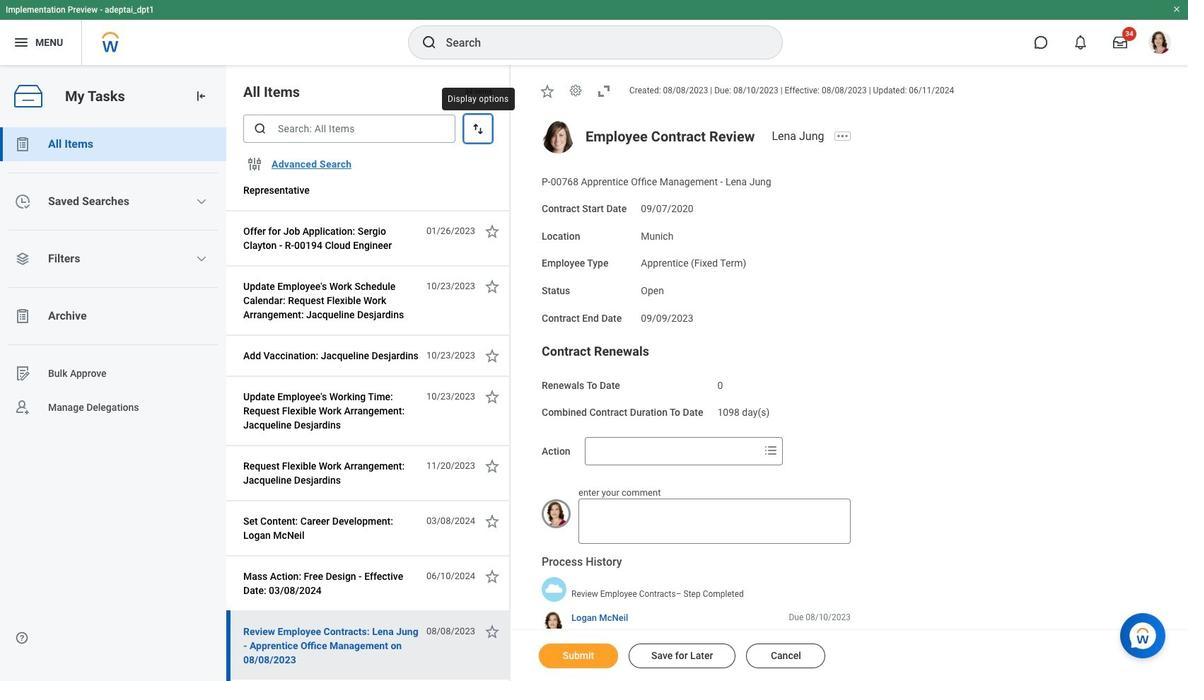 Task type: locate. For each thing, give the bounding box(es) containing it.
list
[[0, 127, 226, 681]]

1 chevron down image from the top
[[196, 196, 208, 207]]

perspective image
[[14, 251, 31, 267]]

0 vertical spatial star image
[[484, 278, 501, 295]]

2 vertical spatial star image
[[484, 568, 501, 585]]

2 clipboard image from the top
[[14, 308, 31, 325]]

star image
[[484, 278, 501, 295], [484, 458, 501, 475], [484, 568, 501, 585]]

inbox large image
[[1114, 35, 1128, 50]]

close environment banner image
[[1173, 5, 1182, 13]]

1 vertical spatial chevron down image
[[196, 253, 208, 265]]

p-00768 apprentice office management - lena jung element
[[542, 177, 772, 187]]

tooltip
[[438, 84, 519, 115]]

1 vertical spatial clipboard image
[[14, 308, 31, 325]]

0 vertical spatial clipboard image
[[14, 136, 31, 153]]

fullscreen image
[[596, 83, 613, 100]]

sort image
[[471, 122, 485, 136]]

1 vertical spatial star image
[[484, 458, 501, 475]]

2 star image from the top
[[484, 458, 501, 475]]

employee's photo (logan mcneil) image
[[542, 500, 571, 529]]

Search: All Items text field
[[243, 115, 456, 143]]

lena jung element
[[772, 129, 833, 143]]

clipboard image up clock check image
[[14, 136, 31, 153]]

2 chevron down image from the top
[[196, 253, 208, 265]]

user plus image
[[14, 399, 31, 416]]

clipboard image up the rename icon
[[14, 308, 31, 325]]

profile logan mcneil image
[[1149, 31, 1172, 57]]

None text field
[[579, 499, 851, 545]]

search image
[[421, 34, 438, 51]]

1 star image from the top
[[484, 278, 501, 295]]

prompts image
[[763, 442, 780, 459]]

apprentice (fixed term) element
[[641, 255, 747, 269]]

star image
[[539, 83, 556, 100], [484, 223, 501, 240], [484, 347, 501, 364], [484, 388, 501, 405], [484, 513, 501, 530], [484, 623, 501, 640]]

0 vertical spatial chevron down image
[[196, 196, 208, 207]]

group
[[542, 343, 1161, 420]]

banner
[[0, 0, 1189, 65]]

clipboard image
[[14, 136, 31, 153], [14, 308, 31, 325]]

chevron down image
[[196, 196, 208, 207], [196, 253, 208, 265]]

chevron down image for clock check image
[[196, 196, 208, 207]]



Task type: describe. For each thing, give the bounding box(es) containing it.
rename image
[[14, 365, 31, 382]]

Search field
[[586, 439, 760, 464]]

justify image
[[13, 34, 30, 51]]

search image
[[253, 122, 267, 136]]

clock check image
[[14, 193, 31, 210]]

employee's photo (lena jung) image
[[542, 121, 575, 153]]

question outline image
[[15, 631, 29, 645]]

3 star image from the top
[[484, 568, 501, 585]]

action bar region
[[511, 630, 1189, 681]]

transformation import image
[[194, 89, 208, 103]]

munich element
[[641, 228, 674, 242]]

notifications large image
[[1074, 35, 1088, 50]]

configure image
[[246, 156, 263, 173]]

open element
[[641, 282, 664, 297]]

Search Workday  search field
[[446, 27, 753, 58]]

item list element
[[226, 0, 511, 681]]

gear image
[[569, 84, 583, 98]]

1 clipboard image from the top
[[14, 136, 31, 153]]

chevron down image for perspective icon
[[196, 253, 208, 265]]

process history region
[[542, 555, 851, 644]]



Task type: vqa. For each thing, say whether or not it's contained in the screenshot.
the right ...
no



